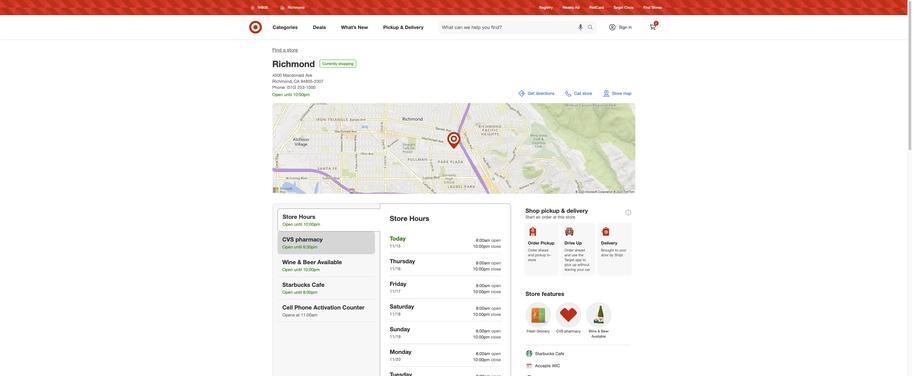 Task type: locate. For each thing, give the bounding box(es) containing it.
without
[[578, 263, 590, 267]]

1 horizontal spatial ahead
[[575, 248, 585, 253]]

1 horizontal spatial pickup
[[541, 241, 555, 246]]

4500
[[272, 73, 282, 78]]

until up the cvs pharmacy open until 6:30pm
[[294, 222, 302, 227]]

open inside starbucks cafe open until 8:00pm
[[282, 290, 293, 295]]

store map button
[[599, 86, 635, 101]]

wine down the cvs pharmacy open until 6:30pm
[[282, 259, 296, 266]]

1 horizontal spatial pharmacy
[[565, 329, 581, 334]]

0 horizontal spatial wine
[[282, 259, 296, 266]]

open inside store hours open until 10:00pm
[[283, 222, 293, 227]]

1 vertical spatial cvs
[[556, 329, 564, 334]]

activation
[[313, 304, 341, 311]]

open for today
[[491, 238, 501, 243]]

richmond up macdonald
[[272, 58, 315, 69]]

available inside wine & beer available
[[592, 334, 606, 339]]

features
[[542, 290, 564, 297]]

store for store map
[[612, 91, 622, 96]]

weekly
[[563, 5, 574, 10]]

find for find a store
[[272, 47, 282, 53]]

accepts wic
[[535, 363, 560, 368]]

this
[[558, 214, 565, 220]]

available inside wine & beer available open until 10:00pm
[[317, 259, 342, 266]]

1 ahead from the left
[[538, 248, 549, 253]]

2 link
[[646, 21, 660, 34]]

richmond up categories link
[[288, 5, 305, 10]]

2 open from the top
[[491, 260, 501, 266]]

0 horizontal spatial hours
[[299, 213, 315, 220]]

1 vertical spatial to
[[583, 258, 586, 262]]

what's new
[[341, 24, 368, 30]]

5 8:00am open 10:00pm close from the top
[[473, 328, 501, 340]]

and left in-
[[528, 253, 534, 257]]

4 close from the top
[[491, 312, 501, 317]]

starbucks for starbucks cafe
[[535, 351, 554, 356]]

at left this
[[553, 214, 557, 220]]

your up the shipt
[[619, 248, 627, 253]]

0 vertical spatial richmond
[[288, 5, 305, 10]]

find left a
[[272, 47, 282, 53]]

0 horizontal spatial find
[[272, 47, 282, 53]]

cvs
[[282, 236, 294, 243], [556, 329, 564, 334]]

2 ahead from the left
[[575, 248, 585, 253]]

& inside wine & beer available open until 10:00pm
[[297, 259, 301, 266]]

pharmacy left wine & beer available
[[565, 329, 581, 334]]

beer for wine & beer available open until 10:00pm
[[303, 259, 316, 266]]

get directions
[[528, 91, 555, 96]]

cell
[[282, 304, 293, 311]]

delivery inside delivery brought to your door by shipt
[[601, 241, 618, 246]]

to inside drive up order ahead and use the target app to pick up without leaving your car
[[583, 258, 586, 262]]

currently shopping
[[323, 61, 354, 66]]

0 horizontal spatial starbucks
[[282, 281, 310, 288]]

pharmacy inside the cvs pharmacy open until 6:30pm
[[296, 236, 323, 243]]

starbucks cafe open until 8:00pm
[[282, 281, 325, 295]]

open
[[491, 238, 501, 243], [491, 260, 501, 266], [491, 283, 501, 288], [491, 306, 501, 311], [491, 328, 501, 334], [491, 351, 501, 356]]

1 close from the top
[[491, 244, 501, 249]]

find
[[644, 5, 651, 10], [272, 47, 282, 53]]

94806 button
[[247, 2, 274, 13]]

store
[[287, 47, 298, 53], [583, 91, 592, 96], [566, 214, 575, 220], [528, 258, 536, 262]]

order
[[528, 241, 540, 246], [528, 248, 537, 253], [565, 248, 574, 253]]

0 vertical spatial to
[[615, 248, 618, 253]]

3 8:00am from the top
[[476, 283, 490, 288]]

to up without
[[583, 258, 586, 262]]

ave
[[305, 73, 312, 78]]

pickup left in-
[[535, 253, 546, 257]]

2 close from the top
[[491, 266, 501, 272]]

2 and from the left
[[565, 253, 571, 257]]

1 open from the top
[[491, 238, 501, 243]]

new
[[358, 24, 368, 30]]

1 horizontal spatial target
[[614, 5, 624, 10]]

cafe inside starbucks cafe open until 8:00pm
[[312, 281, 325, 288]]

cvs pharmacy open until 6:30pm
[[282, 236, 323, 250]]

target up pick
[[565, 258, 575, 262]]

1 vertical spatial available
[[592, 334, 606, 339]]

1 horizontal spatial available
[[592, 334, 606, 339]]

and inside drive up order ahead and use the target app to pick up without leaving your car
[[565, 253, 571, 257]]

at down phone
[[296, 313, 300, 318]]

6 open from the top
[[491, 351, 501, 356]]

1 vertical spatial find
[[272, 47, 282, 53]]

1 vertical spatial pickup
[[535, 253, 546, 257]]

until inside starbucks cafe open until 8:00pm
[[294, 290, 302, 295]]

open inside the cvs pharmacy open until 6:30pm
[[282, 244, 293, 250]]

starbucks
[[282, 281, 310, 288], [535, 351, 554, 356]]

4 8:00am from the top
[[476, 306, 490, 311]]

0 horizontal spatial available
[[317, 259, 342, 266]]

8:00am for thursday
[[476, 260, 490, 266]]

0 horizontal spatial cvs
[[282, 236, 294, 243]]

4500 macdonald ave richmond, ca 94805-2307 phone: (510) 253-1000 open until 10:00pm
[[272, 73, 324, 97]]

store up today
[[390, 214, 408, 223]]

0 vertical spatial cvs
[[282, 236, 294, 243]]

what's new link
[[336, 21, 376, 34]]

close for thursday
[[491, 266, 501, 272]]

until inside the cvs pharmacy open until 6:30pm
[[294, 244, 302, 250]]

cafe
[[312, 281, 325, 288], [556, 351, 564, 356]]

until left 6:30pm
[[294, 244, 302, 250]]

find a store link
[[272, 47, 298, 53]]

0 horizontal spatial ahead
[[538, 248, 549, 253]]

cvs inside the cvs pharmacy open until 6:30pm
[[282, 236, 294, 243]]

1 vertical spatial richmond
[[272, 58, 315, 69]]

10:00pm inside store hours open until 10:00pm
[[303, 222, 320, 227]]

close for friday
[[491, 289, 501, 294]]

8:00am open 10:00pm close for today
[[473, 238, 501, 249]]

map
[[623, 91, 632, 96]]

available for wine & beer available open until 10:00pm
[[317, 259, 342, 266]]

starbucks inside starbucks cafe open until 8:00pm
[[282, 281, 310, 288]]

8:00am for friday
[[476, 283, 490, 288]]

1 horizontal spatial your
[[619, 248, 627, 253]]

door
[[601, 253, 609, 257]]

10:00pm inside 4500 macdonald ave richmond, ca 94805-2307 phone: (510) 253-1000 open until 10:00pm
[[293, 92, 310, 97]]

0 vertical spatial pickup
[[541, 207, 560, 214]]

ahead up the
[[575, 248, 585, 253]]

pickup up in-
[[541, 241, 555, 246]]

3 8:00am open 10:00pm close from the top
[[473, 283, 501, 294]]

your inside delivery brought to your door by shipt
[[619, 248, 627, 253]]

store left features
[[526, 290, 540, 297]]

1 vertical spatial wine
[[589, 329, 597, 334]]

sunday
[[390, 326, 410, 333]]

0 vertical spatial available
[[317, 259, 342, 266]]

1 vertical spatial target
[[565, 258, 575, 262]]

wine inside wine & beer available open until 10:00pm
[[282, 259, 296, 266]]

3 open from the top
[[491, 283, 501, 288]]

8:00am for monday
[[476, 351, 490, 356]]

0 horizontal spatial delivery
[[405, 24, 424, 30]]

1 horizontal spatial starbucks
[[535, 351, 554, 356]]

5 close from the top
[[491, 335, 501, 340]]

richmond inside richmond dropdown button
[[288, 5, 305, 10]]

beer for wine & beer available
[[601, 329, 609, 334]]

open down phone:
[[272, 92, 283, 97]]

until
[[284, 92, 292, 97], [294, 222, 302, 227], [294, 244, 302, 250], [294, 267, 302, 272], [294, 290, 302, 295]]

target left circle
[[614, 5, 624, 10]]

cvs down store hours open until 10:00pm
[[282, 236, 294, 243]]

order inside drive up order ahead and use the target app to pick up without leaving your car
[[565, 248, 574, 253]]

order pickup order ahead and pickup in- store
[[528, 241, 555, 262]]

0 vertical spatial your
[[619, 248, 627, 253]]

hours for store hours
[[409, 214, 429, 223]]

1 and from the left
[[528, 253, 534, 257]]

cafe up wic
[[556, 351, 564, 356]]

1 vertical spatial cafe
[[556, 351, 564, 356]]

0 horizontal spatial target
[[565, 258, 575, 262]]

wine & beer available
[[589, 329, 609, 339]]

beer inside wine & beer available
[[601, 329, 609, 334]]

until for starbucks
[[294, 290, 302, 295]]

0 vertical spatial wine
[[282, 259, 296, 266]]

leaving
[[565, 267, 576, 272]]

find stores link
[[644, 5, 662, 10]]

0 horizontal spatial your
[[577, 267, 584, 272]]

8:00am open 10:00pm close for sunday
[[473, 328, 501, 340]]

and
[[528, 253, 534, 257], [565, 253, 571, 257]]

at inside cell phone activation counter opens at 11:00am
[[296, 313, 300, 318]]

10:00pm for saturday
[[473, 312, 490, 317]]

start
[[526, 214, 535, 220]]

& for wine & beer available
[[598, 329, 600, 334]]

8:00am open 10:00pm close for saturday
[[473, 306, 501, 317]]

11/17
[[390, 289, 401, 294]]

1 vertical spatial beer
[[601, 329, 609, 334]]

11/15
[[390, 244, 401, 249]]

4 8:00am open 10:00pm close from the top
[[473, 306, 501, 317]]

253-
[[297, 85, 306, 90]]

store up the cvs pharmacy open until 6:30pm
[[283, 213, 297, 220]]

store inside button
[[612, 91, 622, 96]]

registry link
[[540, 5, 553, 10]]

shopping
[[338, 61, 354, 66]]

an
[[536, 214, 541, 220]]

0 horizontal spatial to
[[583, 258, 586, 262]]

beer inside wine & beer available open until 10:00pm
[[303, 259, 316, 266]]

6 8:00am from the top
[[476, 351, 490, 356]]

pickup & delivery
[[383, 24, 424, 30]]

the
[[579, 253, 584, 257]]

to up the shipt
[[615, 248, 618, 253]]

open for starbucks cafe
[[282, 290, 293, 295]]

pharmacy
[[296, 236, 323, 243], [565, 329, 581, 334]]

ahead inside order pickup order ahead and pickup in- store
[[538, 248, 549, 253]]

0 horizontal spatial at
[[296, 313, 300, 318]]

0 vertical spatial beer
[[303, 259, 316, 266]]

hours inside store hours open until 10:00pm
[[299, 213, 315, 220]]

open up starbucks cafe open until 8:00pm
[[282, 267, 293, 272]]

open up the cvs pharmacy open until 6:30pm
[[283, 222, 293, 227]]

store for store hours open until 10:00pm
[[283, 213, 297, 220]]

2307
[[314, 79, 324, 84]]

5 8:00am from the top
[[476, 328, 490, 334]]

close for today
[[491, 244, 501, 249]]

0 vertical spatial find
[[644, 5, 651, 10]]

find left stores
[[644, 5, 651, 10]]

wine right the cvs pharmacy
[[589, 329, 597, 334]]

8:00am open 10:00pm close
[[473, 238, 501, 249], [473, 260, 501, 272], [473, 283, 501, 294], [473, 306, 501, 317], [473, 328, 501, 340], [473, 351, 501, 362]]

8:00pm
[[303, 290, 318, 295]]

1 horizontal spatial and
[[565, 253, 571, 257]]

10:00pm for today
[[473, 244, 490, 249]]

2 8:00am from the top
[[476, 260, 490, 266]]

0 horizontal spatial beer
[[303, 259, 316, 266]]

10:00pm for monday
[[473, 357, 490, 362]]

& for pickup & delivery
[[400, 24, 404, 30]]

6 8:00am open 10:00pm close from the top
[[473, 351, 501, 362]]

1 8:00am from the top
[[476, 238, 490, 243]]

cvs pharmacy
[[556, 329, 581, 334]]

and left 'use'
[[565, 253, 571, 257]]

0 vertical spatial cafe
[[312, 281, 325, 288]]

and inside order pickup order ahead and pickup in- store
[[528, 253, 534, 257]]

ca
[[294, 79, 300, 84]]

0 horizontal spatial pickup
[[383, 24, 399, 30]]

today
[[390, 235, 406, 242]]

order for drive up
[[565, 248, 574, 253]]

stores
[[652, 5, 662, 10]]

6 close from the top
[[491, 357, 501, 362]]

store map
[[612, 91, 632, 96]]

1 vertical spatial pharmacy
[[565, 329, 581, 334]]

open for monday
[[491, 351, 501, 356]]

pickup right the new
[[383, 24, 399, 30]]

3 close from the top
[[491, 289, 501, 294]]

0 vertical spatial at
[[553, 214, 557, 220]]

&
[[400, 24, 404, 30], [561, 207, 565, 214], [297, 259, 301, 266], [598, 329, 600, 334]]

store inside the shop pickup & delivery start an order at this store
[[566, 214, 575, 220]]

4 open from the top
[[491, 306, 501, 311]]

1 8:00am open 10:00pm close from the top
[[473, 238, 501, 249]]

pickup up order
[[541, 207, 560, 214]]

open for store hours
[[283, 222, 293, 227]]

1 vertical spatial pickup
[[541, 241, 555, 246]]

delivery
[[405, 24, 424, 30], [601, 241, 618, 246]]

2 8:00am open 10:00pm close from the top
[[473, 260, 501, 272]]

your down without
[[577, 267, 584, 272]]

1 horizontal spatial at
[[553, 214, 557, 220]]

1 horizontal spatial hours
[[409, 214, 429, 223]]

in-
[[547, 253, 551, 257]]

close for sunday
[[491, 335, 501, 340]]

ahead
[[538, 248, 549, 253], [575, 248, 585, 253]]

wic
[[552, 363, 560, 368]]

drive up order ahead and use the target app to pick up without leaving your car
[[565, 241, 590, 272]]

1 vertical spatial at
[[296, 313, 300, 318]]

starbucks up accepts
[[535, 351, 554, 356]]

available for wine & beer available
[[592, 334, 606, 339]]

accepts
[[535, 363, 551, 368]]

phone:
[[272, 85, 286, 90]]

1 vertical spatial delivery
[[601, 241, 618, 246]]

fresh grocery
[[527, 329, 550, 334]]

5 open from the top
[[491, 328, 501, 334]]

1 horizontal spatial cvs
[[556, 329, 564, 334]]

open left 6:30pm
[[282, 244, 293, 250]]

1 horizontal spatial delivery
[[601, 241, 618, 246]]

1 horizontal spatial cafe
[[556, 351, 564, 356]]

ahead inside drive up order ahead and use the target app to pick up without leaving your car
[[575, 248, 585, 253]]

redcard link
[[589, 5, 604, 10]]

app
[[576, 258, 582, 262]]

1 horizontal spatial find
[[644, 5, 651, 10]]

cafe up 8:00pm
[[312, 281, 325, 288]]

1 vertical spatial starbucks
[[535, 351, 554, 356]]

categories
[[273, 24, 298, 30]]

your inside drive up order ahead and use the target app to pick up without leaving your car
[[577, 267, 584, 272]]

0 vertical spatial starbucks
[[282, 281, 310, 288]]

& inside wine & beer available
[[598, 329, 600, 334]]

0 vertical spatial pickup
[[383, 24, 399, 30]]

until down (510)
[[284, 92, 292, 97]]

wine & beer available link
[[584, 300, 614, 340]]

until up starbucks cafe open until 8:00pm
[[294, 267, 302, 272]]

0 horizontal spatial and
[[528, 253, 534, 257]]

starbucks up 8:00pm
[[282, 281, 310, 288]]

cvs right grocery
[[556, 329, 564, 334]]

store inside store hours open until 10:00pm
[[283, 213, 297, 220]]

open up 'cell'
[[282, 290, 293, 295]]

1 horizontal spatial to
[[615, 248, 618, 253]]

close
[[491, 244, 501, 249], [491, 266, 501, 272], [491, 289, 501, 294], [491, 312, 501, 317], [491, 335, 501, 340], [491, 357, 501, 362]]

10:00pm for friday
[[473, 289, 490, 294]]

1 horizontal spatial wine
[[589, 329, 597, 334]]

and for drive
[[565, 253, 571, 257]]

in
[[629, 25, 632, 30]]

(510)
[[287, 85, 296, 90]]

0 horizontal spatial cafe
[[312, 281, 325, 288]]

open for cvs pharmacy
[[282, 244, 293, 250]]

0 vertical spatial pharmacy
[[296, 236, 323, 243]]

until left 8:00pm
[[294, 290, 302, 295]]

cvs for cvs pharmacy
[[556, 329, 564, 334]]

0 horizontal spatial pharmacy
[[296, 236, 323, 243]]

richmond map image
[[272, 103, 635, 194]]

until inside wine & beer available open until 10:00pm
[[294, 267, 302, 272]]

1 horizontal spatial beer
[[601, 329, 609, 334]]

pharmacy up 6:30pm
[[296, 236, 323, 243]]

wine inside wine & beer available
[[589, 329, 597, 334]]

ahead up in-
[[538, 248, 549, 253]]

store left 'map'
[[612, 91, 622, 96]]

pickup
[[383, 24, 399, 30], [541, 241, 555, 246]]

pickup & delivery link
[[378, 21, 431, 34]]

registry
[[540, 5, 553, 10]]

saturday 11/18
[[390, 303, 414, 317]]

1 vertical spatial your
[[577, 267, 584, 272]]

8:00am open 10:00pm close for thursday
[[473, 260, 501, 272]]

until inside store hours open until 10:00pm
[[294, 222, 302, 227]]



Task type: describe. For each thing, give the bounding box(es) containing it.
shipt
[[615, 253, 623, 257]]

6:30pm
[[303, 244, 318, 250]]

hours for store hours open until 10:00pm
[[299, 213, 315, 220]]

shop
[[526, 207, 540, 214]]

11/16
[[390, 266, 401, 271]]

pickup inside the shop pickup & delivery start an order at this store
[[541, 207, 560, 214]]

order
[[542, 214, 552, 220]]

car
[[585, 267, 590, 272]]

directions
[[536, 91, 555, 96]]

a
[[283, 47, 286, 53]]

target inside drive up order ahead and use the target app to pick up without leaving your car
[[565, 258, 575, 262]]

8:00am open 10:00pm close for friday
[[473, 283, 501, 294]]

ad
[[575, 5, 580, 10]]

thursday 11/16
[[390, 258, 415, 271]]

circle
[[625, 5, 634, 10]]

pickup inside order pickup order ahead and pickup in- store
[[535, 253, 546, 257]]

sign
[[619, 25, 628, 30]]

store for store features
[[526, 290, 540, 297]]

cell phone activation counter opens at 11:00am
[[282, 304, 365, 318]]

by
[[610, 253, 614, 257]]

open inside wine & beer available open until 10:00pm
[[282, 267, 293, 272]]

& for wine & beer available open until 10:00pm
[[297, 259, 301, 266]]

today 11/15
[[390, 235, 406, 249]]

ahead for up
[[575, 248, 585, 253]]

up
[[572, 263, 577, 267]]

store hours
[[390, 214, 429, 223]]

up
[[576, 241, 582, 246]]

deals
[[313, 24, 326, 30]]

find stores
[[644, 5, 662, 10]]

0 vertical spatial target
[[614, 5, 624, 10]]

11/20
[[390, 357, 401, 362]]

1000
[[306, 85, 316, 90]]

fresh
[[527, 329, 536, 334]]

sign in link
[[604, 21, 641, 34]]

weekly ad
[[563, 5, 580, 10]]

shop pickup & delivery start an order at this store
[[526, 207, 588, 220]]

delivery
[[567, 207, 588, 214]]

cafe for starbucks cafe
[[556, 351, 564, 356]]

until inside 4500 macdonald ave richmond, ca 94805-2307 phone: (510) 253-1000 open until 10:00pm
[[284, 92, 292, 97]]

wine for wine & beer available
[[589, 329, 597, 334]]

pharmacy for cvs pharmacy open until 6:30pm
[[296, 236, 323, 243]]

at inside the shop pickup & delivery start an order at this store
[[553, 214, 557, 220]]

store features
[[526, 290, 564, 297]]

sign in
[[619, 25, 632, 30]]

get
[[528, 91, 535, 96]]

& inside the shop pickup & delivery start an order at this store
[[561, 207, 565, 214]]

opens
[[282, 313, 295, 318]]

grocery
[[537, 329, 550, 334]]

phone
[[294, 304, 312, 311]]

monday 11/20
[[390, 348, 412, 362]]

and for order
[[528, 253, 534, 257]]

ahead for pickup
[[538, 248, 549, 253]]

saturday
[[390, 303, 414, 310]]

wine for wine & beer available open until 10:00pm
[[282, 259, 296, 266]]

10:00pm for thursday
[[473, 266, 490, 272]]

open for friday
[[491, 283, 501, 288]]

2
[[655, 21, 657, 25]]

sunday 11/19
[[390, 326, 410, 339]]

until for cvs
[[294, 244, 302, 250]]

pickup inside order pickup order ahead and pickup in- store
[[541, 241, 555, 246]]

11:00am
[[301, 313, 317, 318]]

0 vertical spatial delivery
[[405, 24, 424, 30]]

richmond button
[[277, 2, 308, 13]]

store inside button
[[583, 91, 592, 96]]

10:00pm inside wine & beer available open until 10:00pm
[[303, 267, 320, 272]]

11/19
[[390, 334, 401, 339]]

open for saturday
[[491, 306, 501, 311]]

8:00am for sunday
[[476, 328, 490, 334]]

friday 11/17
[[390, 280, 407, 294]]

deals link
[[308, 21, 334, 34]]

search button
[[585, 21, 599, 35]]

search
[[585, 25, 599, 31]]

until for store
[[294, 222, 302, 227]]

open for sunday
[[491, 328, 501, 334]]

brought
[[601, 248, 614, 253]]

starbucks for starbucks cafe open until 8:00pm
[[282, 281, 310, 288]]

call store button
[[562, 86, 596, 101]]

macdonald
[[283, 73, 304, 78]]

get directions link
[[515, 86, 558, 101]]

cvs pharmacy link
[[554, 300, 584, 335]]

starbucks cafe
[[535, 351, 564, 356]]

monday
[[390, 348, 412, 355]]

8:00am for saturday
[[476, 306, 490, 311]]

store hours open until 10:00pm
[[283, 213, 320, 227]]

open for thursday
[[491, 260, 501, 266]]

to inside delivery brought to your door by shipt
[[615, 248, 618, 253]]

8:00am for today
[[476, 238, 490, 243]]

8:00am open 10:00pm close for monday
[[473, 351, 501, 362]]

use
[[572, 253, 578, 257]]

call store
[[574, 91, 592, 96]]

target circle link
[[614, 5, 634, 10]]

10:00pm for sunday
[[473, 335, 490, 340]]

cvs for cvs pharmacy open until 6:30pm
[[282, 236, 294, 243]]

call
[[574, 91, 581, 96]]

pharmacy for cvs pharmacy
[[565, 329, 581, 334]]

redcard
[[589, 5, 604, 10]]

find a store
[[272, 47, 298, 53]]

weekly ad link
[[563, 5, 580, 10]]

store inside order pickup order ahead and pickup in- store
[[528, 258, 536, 262]]

store for store hours
[[390, 214, 408, 223]]

pick
[[565, 263, 571, 267]]

close for saturday
[[491, 312, 501, 317]]

wine & beer available open until 10:00pm
[[282, 259, 342, 272]]

What can we help you find? suggestions appear below search field
[[438, 21, 589, 34]]

close for monday
[[491, 357, 501, 362]]

order for order pickup
[[528, 248, 537, 253]]

find for find stores
[[644, 5, 651, 10]]

11/18
[[390, 312, 401, 317]]

cafe for starbucks cafe open until 8:00pm
[[312, 281, 325, 288]]

open inside 4500 macdonald ave richmond, ca 94805-2307 phone: (510) 253-1000 open until 10:00pm
[[272, 92, 283, 97]]

store capabilities with hours, vertical tabs tab list
[[272, 204, 380, 376]]

fresh grocery link
[[523, 300, 554, 335]]



Task type: vqa. For each thing, say whether or not it's contained in the screenshot.
Does Target Circle replace Cartwheel? dropdown button
no



